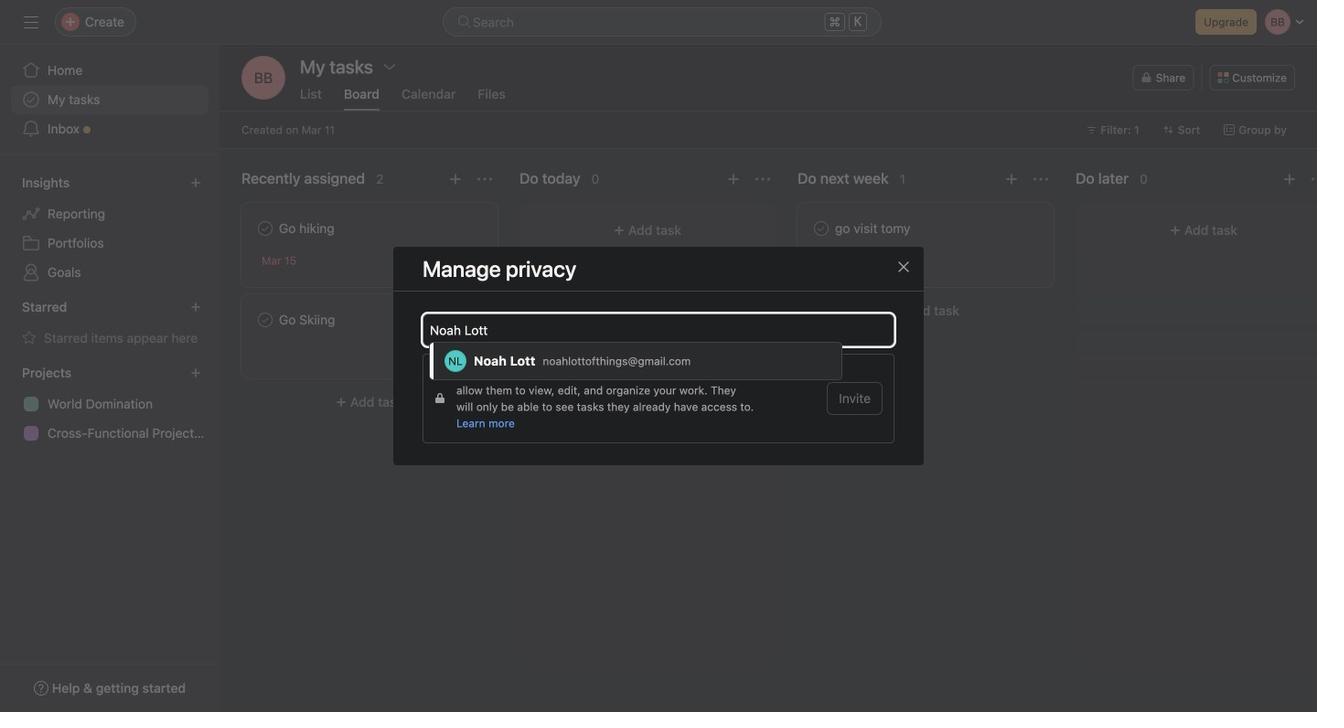 Task type: locate. For each thing, give the bounding box(es) containing it.
1 horizontal spatial mark complete image
[[810, 218, 832, 240]]

Mark complete checkbox
[[254, 218, 276, 240]]

global element
[[0, 45, 220, 155]]

0 horizontal spatial add task image
[[448, 172, 463, 187]]

add task image
[[448, 172, 463, 187], [1282, 172, 1297, 187]]

close image
[[896, 260, 911, 274]]

1 horizontal spatial mark complete checkbox
[[810, 218, 832, 240]]

0 horizontal spatial mark complete checkbox
[[254, 309, 276, 331]]

0 horizontal spatial mark complete image
[[254, 309, 276, 331]]

starred element
[[0, 291, 220, 357]]

2 add task image from the left
[[1282, 172, 1297, 187]]

hide sidebar image
[[24, 15, 38, 29]]

view profile settings image
[[241, 56, 285, 100]]

projects element
[[0, 357, 220, 452]]

0 vertical spatial mark complete image
[[810, 218, 832, 240]]

0 horizontal spatial add task image
[[726, 172, 741, 187]]

Add teammates by adding their name or email... text field
[[430, 319, 885, 341]]

mark complete image
[[810, 218, 832, 240], [254, 309, 276, 331]]

1 add task image from the left
[[726, 172, 741, 187]]

1 add task image from the left
[[448, 172, 463, 187]]

add task image
[[726, 172, 741, 187], [1004, 172, 1019, 187]]

1 horizontal spatial add task image
[[1004, 172, 1019, 187]]

1 horizontal spatial add task image
[[1282, 172, 1297, 187]]

Mark complete checkbox
[[810, 218, 832, 240], [254, 309, 276, 331]]



Task type: describe. For each thing, give the bounding box(es) containing it.
1 vertical spatial mark complete image
[[254, 309, 276, 331]]

insights element
[[0, 166, 220, 291]]

1 vertical spatial mark complete checkbox
[[254, 309, 276, 331]]

0 vertical spatial mark complete checkbox
[[810, 218, 832, 240]]

mark complete image
[[254, 218, 276, 240]]

2 add task image from the left
[[1004, 172, 1019, 187]]



Task type: vqa. For each thing, say whether or not it's contained in the screenshot.
second template icon
no



